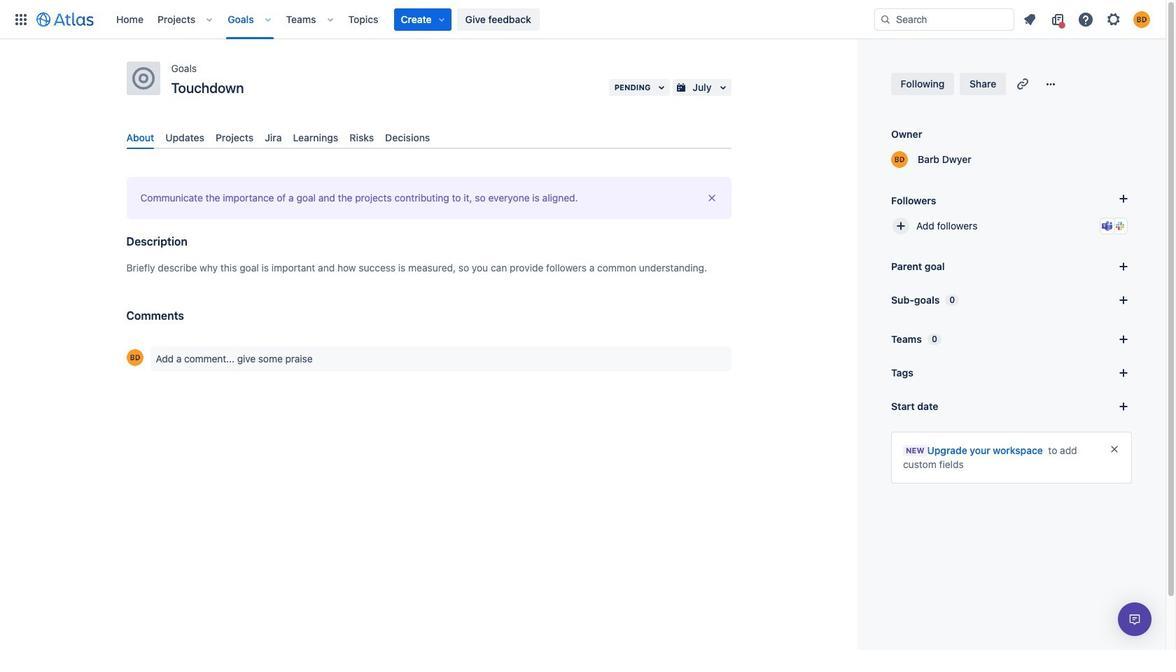 Task type: vqa. For each thing, say whether or not it's contained in the screenshot.
tab list
yes



Task type: locate. For each thing, give the bounding box(es) containing it.
add a follower image
[[1115, 190, 1132, 207]]

None search field
[[875, 8, 1015, 30]]

banner
[[0, 0, 1166, 39]]

slack logo showing nan channels are connected to this goal image
[[1115, 221, 1126, 232]]

close banner image
[[1109, 444, 1120, 455]]

Search field
[[875, 8, 1015, 30]]

tab list
[[121, 126, 737, 149]]

msteams logo showing  channels are connected to this goal image
[[1102, 221, 1113, 232]]

settings image
[[1106, 11, 1122, 28]]

open intercom messenger image
[[1127, 611, 1143, 628]]

notifications image
[[1022, 11, 1038, 28]]

switch to... image
[[13, 11, 29, 28]]

close banner image
[[706, 193, 717, 204]]

add follower image
[[893, 218, 910, 235]]

add tag image
[[1115, 365, 1132, 382]]



Task type: describe. For each thing, give the bounding box(es) containing it.
search image
[[880, 14, 891, 25]]

help image
[[1078, 11, 1094, 28]]

add team image
[[1115, 331, 1132, 348]]

more icon image
[[1043, 76, 1060, 92]]

goal icon image
[[132, 67, 154, 90]]

set start date image
[[1115, 398, 1132, 415]]

top element
[[8, 0, 875, 39]]

account image
[[1134, 11, 1150, 28]]



